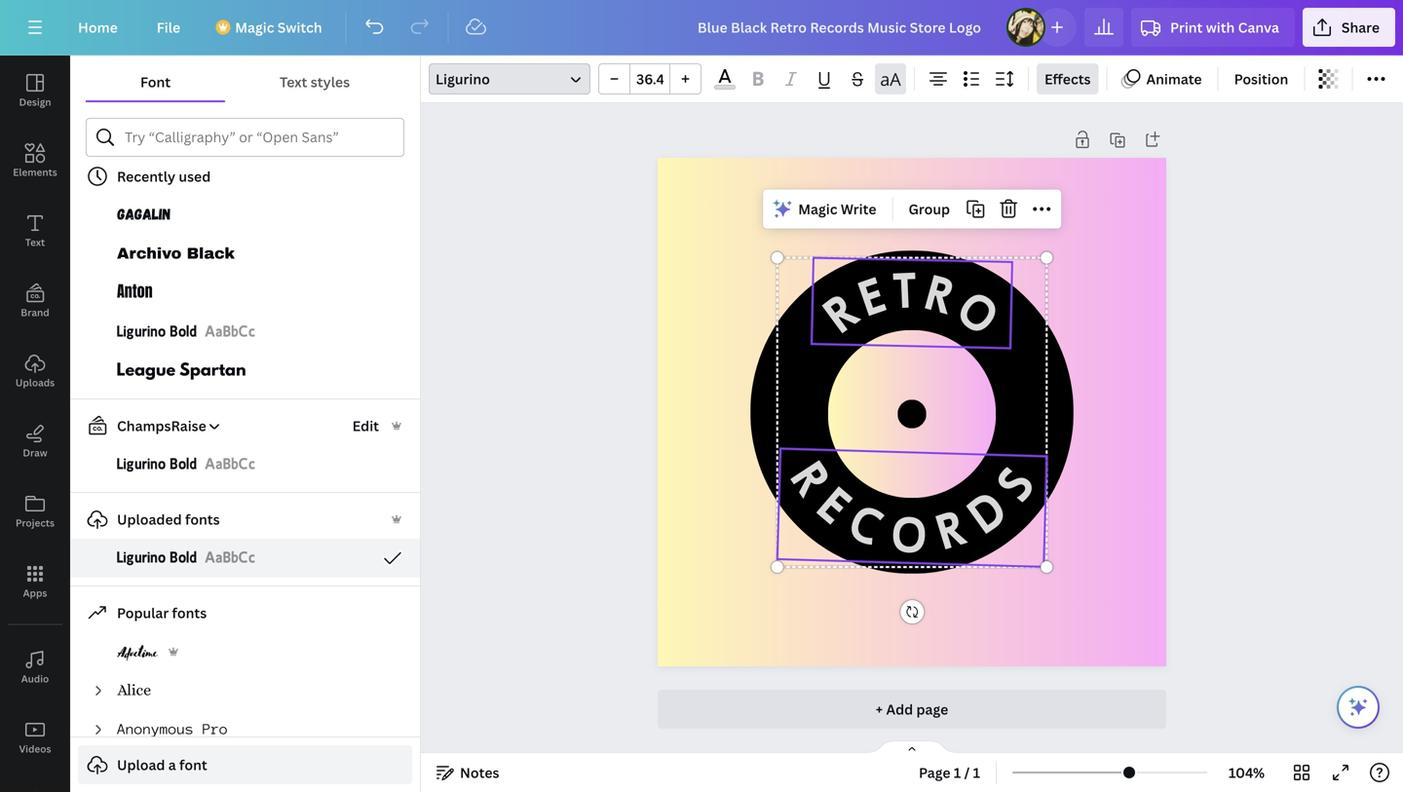 Task type: locate. For each thing, give the bounding box(es) containing it.
magic left write
[[798, 200, 837, 218]]

fonts for uploaded fonts
[[185, 510, 220, 529]]

text up brand button
[[25, 236, 45, 249]]

text inside button
[[280, 73, 307, 91]]

0 vertical spatial e
[[852, 266, 891, 325]]

1 right /
[[973, 763, 980, 782]]

page 1 / 1
[[919, 763, 980, 782]]

1 vertical spatial magic
[[798, 200, 837, 218]]

write
[[841, 200, 876, 218]]

text inside 'button'
[[25, 236, 45, 249]]

magic write
[[798, 200, 876, 218]]

0 horizontal spatial magic
[[235, 18, 274, 37]]

canva
[[1238, 18, 1279, 37]]

notes
[[460, 763, 499, 782]]

text
[[280, 73, 307, 91], [25, 236, 45, 249]]

o left d
[[889, 505, 929, 562]]

effects
[[1044, 70, 1091, 88]]

upload
[[117, 756, 165, 774]]

projects button
[[0, 476, 70, 547]]

upload a font button
[[78, 745, 412, 784]]

1 horizontal spatial 1
[[973, 763, 980, 782]]

popular fonts
[[117, 604, 207, 622]]

popular
[[117, 604, 169, 622]]

ligurino button
[[429, 63, 590, 95]]

r
[[920, 263, 961, 324], [813, 282, 868, 342], [781, 452, 843, 505], [930, 498, 972, 559]]

1 horizontal spatial magic
[[798, 200, 837, 218]]

design
[[19, 95, 51, 109]]

used
[[179, 167, 211, 186]]

print with canva
[[1170, 18, 1279, 37]]

brand button
[[0, 266, 70, 336]]

edit button
[[350, 415, 381, 437]]

text for text
[[25, 236, 45, 249]]

d
[[957, 479, 1016, 543]]

text styles
[[280, 73, 350, 91]]

0 horizontal spatial 1
[[954, 763, 961, 782]]

o
[[947, 278, 1010, 345], [889, 505, 929, 562]]

1 vertical spatial o
[[889, 505, 929, 562]]

1 vertical spatial text
[[25, 236, 45, 249]]

fonts right uploaded
[[185, 510, 220, 529]]

position button
[[1226, 63, 1296, 95]]

advetime image
[[117, 640, 158, 664]]

magic left the switch
[[235, 18, 274, 37]]

magic
[[235, 18, 274, 37], [798, 200, 837, 218]]

show pages image
[[865, 740, 959, 755]]

fonts right popular
[[172, 604, 207, 622]]

fonts
[[185, 510, 220, 529], [172, 604, 207, 622]]

anonymous pro image
[[117, 718, 227, 741]]

edit
[[352, 417, 379, 435]]

1 horizontal spatial o
[[947, 278, 1010, 345]]

tree
[[70, 141, 420, 792]]

– – number field
[[636, 70, 664, 88]]

audio
[[21, 672, 49, 685]]

/
[[964, 763, 970, 782]]

#d9d9d9 image
[[714, 85, 735, 90], [714, 85, 735, 90]]

0 horizontal spatial text
[[25, 236, 45, 249]]

e inside e t r
[[852, 266, 891, 325]]

magic inside button
[[235, 18, 274, 37]]

text left styles
[[280, 73, 307, 91]]

104% button
[[1215, 757, 1278, 788]]

with
[[1206, 18, 1235, 37]]

Try "Calligraphy" or "Open Sans" search field
[[125, 119, 392, 156]]

elements
[[13, 166, 57, 179]]

1 horizontal spatial text
[[280, 73, 307, 91]]

switch
[[277, 18, 322, 37]]

audio button
[[0, 632, 70, 703]]

1 vertical spatial e
[[808, 476, 862, 533]]

t
[[891, 261, 918, 317]]

c
[[841, 492, 891, 555]]

recently used
[[117, 167, 211, 186]]

effects button
[[1037, 63, 1099, 95]]

0 horizontal spatial o
[[889, 505, 929, 562]]

ligurino
[[436, 70, 490, 88]]

page
[[919, 763, 950, 782]]

animate
[[1146, 70, 1202, 88]]

uploaded
[[117, 510, 182, 529]]

anton image
[[117, 282, 153, 305]]

1 left /
[[954, 763, 961, 782]]

alice image
[[117, 679, 151, 703]]

o right the t
[[947, 278, 1010, 345]]

font
[[140, 73, 171, 91]]

1 1 from the left
[[954, 763, 961, 782]]

main menu bar
[[0, 0, 1403, 56]]

e
[[852, 266, 891, 325], [808, 476, 862, 533]]

text for text styles
[[280, 73, 307, 91]]

magic for magic switch
[[235, 18, 274, 37]]

0 vertical spatial fonts
[[185, 510, 220, 529]]

1
[[954, 763, 961, 782], [973, 763, 980, 782]]

ligurino bold image
[[117, 321, 197, 344], [205, 321, 255, 344], [117, 453, 197, 476], [205, 453, 255, 476], [117, 547, 197, 570], [205, 547, 255, 570]]

tree containing recently used
[[70, 141, 420, 792]]

magic inside button
[[798, 200, 837, 218]]

e for e t r
[[852, 266, 891, 325]]

0 vertical spatial text
[[280, 73, 307, 91]]

0 vertical spatial magic
[[235, 18, 274, 37]]

elements button
[[0, 126, 70, 196]]

group button
[[901, 193, 958, 225]]

recently
[[117, 167, 175, 186]]

share button
[[1303, 8, 1395, 47]]

group
[[598, 63, 702, 95]]

1 vertical spatial fonts
[[172, 604, 207, 622]]

print with canva button
[[1131, 8, 1295, 47]]



Task type: vqa. For each thing, say whether or not it's contained in the screenshot.
Black Pink Bright Yellow Pastel Perfect Pop Culture TikTok Video GROUP
no



Task type: describe. For each thing, give the bounding box(es) containing it.
print
[[1170, 18, 1203, 37]]

+ add page
[[876, 700, 948, 719]]

projects
[[16, 516, 55, 530]]

apps button
[[0, 547, 70, 617]]

home
[[78, 18, 118, 37]]

page
[[916, 700, 948, 719]]

s
[[984, 457, 1044, 510]]

r inside e t r
[[920, 263, 961, 324]]

text styles button
[[225, 63, 404, 100]]

animate button
[[1115, 63, 1210, 95]]

league spartan image
[[117, 360, 246, 383]]

2 1 from the left
[[973, 763, 980, 782]]

e for e
[[808, 476, 862, 533]]

add
[[886, 700, 913, 719]]

position
[[1234, 70, 1288, 88]]

magic write button
[[767, 193, 884, 225]]

draw
[[23, 446, 47, 459]]

r inside c o r
[[930, 498, 972, 559]]

videos button
[[0, 703, 70, 773]]

styles
[[311, 73, 350, 91]]

gagalin image
[[117, 204, 171, 227]]

side panel tab list
[[0, 56, 70, 792]]

upload a font
[[117, 756, 207, 774]]

font button
[[86, 63, 225, 100]]

design button
[[0, 56, 70, 126]]

magic switch button
[[204, 8, 338, 47]]

uploads button
[[0, 336, 70, 406]]

font
[[179, 756, 207, 774]]

a
[[168, 756, 176, 774]]

group
[[909, 200, 950, 218]]

archivo black image
[[117, 243, 235, 266]]

magic for magic write
[[798, 200, 837, 218]]

o inside c o r
[[889, 505, 929, 562]]

text button
[[0, 196, 70, 266]]

uploaded fonts
[[117, 510, 220, 529]]

Design title text field
[[682, 8, 999, 47]]

draw button
[[0, 406, 70, 476]]

c o r
[[841, 492, 972, 562]]

home link
[[62, 8, 133, 47]]

104%
[[1229, 763, 1265, 782]]

notes button
[[429, 757, 507, 788]]

apps
[[23, 587, 47, 600]]

brand
[[21, 306, 49, 319]]

uploads
[[15, 376, 55, 389]]

magic switch
[[235, 18, 322, 37]]

e t r
[[852, 261, 961, 325]]

fonts for popular fonts
[[172, 604, 207, 622]]

+ add page button
[[658, 690, 1166, 729]]

share
[[1342, 18, 1380, 37]]

file
[[157, 18, 180, 37]]

0 vertical spatial o
[[947, 278, 1010, 345]]

file button
[[141, 8, 196, 47]]

canva assistant image
[[1347, 696, 1370, 719]]

videos
[[19, 742, 51, 756]]

champsraise button
[[78, 414, 222, 437]]

champsraise
[[117, 417, 206, 435]]

+
[[876, 700, 883, 719]]



